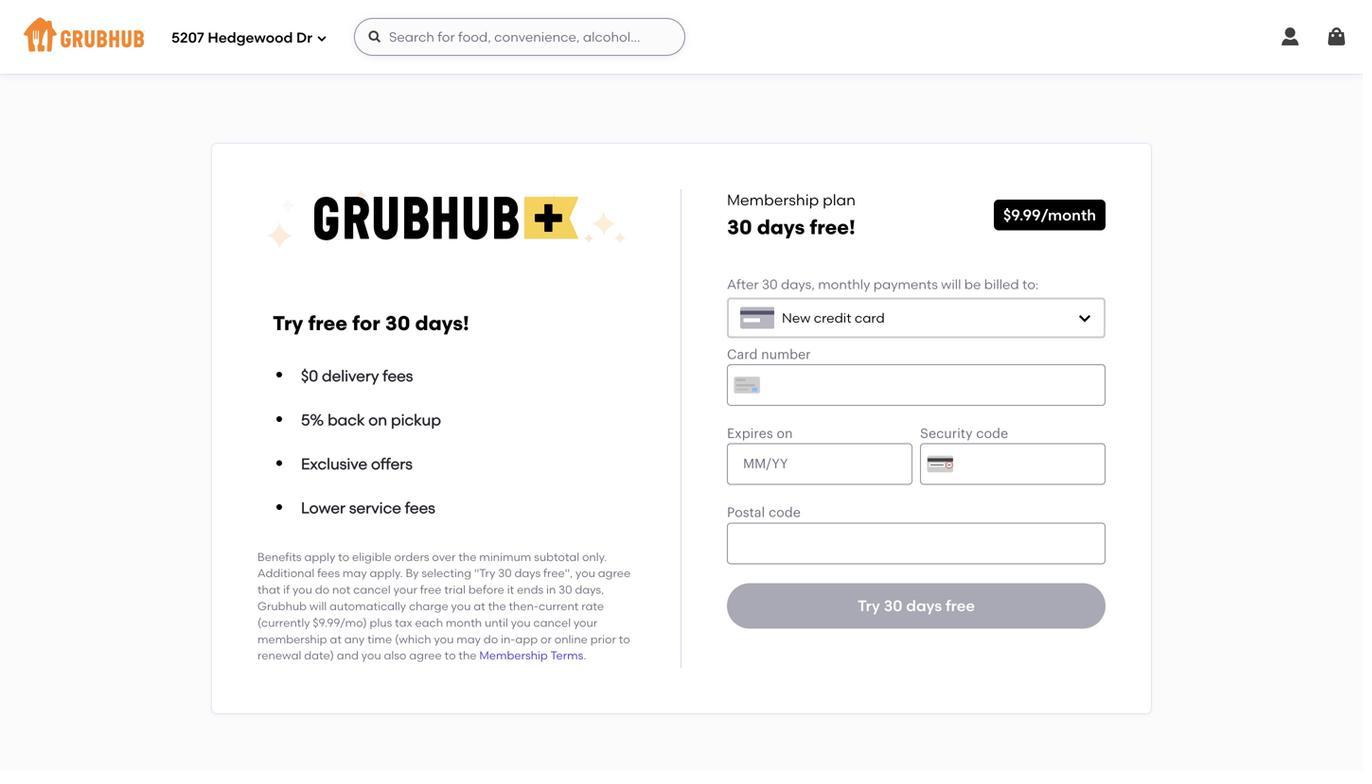 Task type: vqa. For each thing, say whether or not it's contained in the screenshot.
free!
yes



Task type: locate. For each thing, give the bounding box(es) containing it.
"try
[[474, 567, 496, 581]]

benefits apply to eligible orders over the minimum subtotal only. additional fees may apply. by selecting "try 30 days free", you agree that if you do not cancel your free trial before it ends in 30 days, grubhub will automatically charge you at the then-current rate (currently $9.99/mo) plus tax each month until you cancel your membership at any time (which you may do in-app or online prior to renewal date) and you also agree to the
[[258, 550, 631, 663]]

fees right "delivery"
[[383, 367, 413, 385]]

1 horizontal spatial svg image
[[1279, 26, 1302, 48]]

$9.99/month
[[1004, 206, 1097, 224]]

1 vertical spatial do
[[484, 633, 498, 647]]

1 vertical spatial cancel
[[534, 616, 571, 630]]

days, up "rate"
[[575, 583, 604, 597]]

try 30 days free
[[858, 597, 975, 616]]

membership for 30
[[727, 191, 819, 209]]

terms
[[551, 649, 584, 663]]

agree down (which at the bottom of the page
[[409, 649, 442, 663]]

30 inside membership plan 30 days free!
[[727, 215, 752, 240]]

1 horizontal spatial membership
[[727, 191, 819, 209]]

membership down in-
[[480, 649, 548, 663]]

exclusive
[[301, 455, 368, 474]]

1 horizontal spatial at
[[474, 600, 486, 614]]

membership inside membership plan 30 days free!
[[727, 191, 819, 209]]

fees for lower service fees
[[405, 499, 435, 518]]

0 horizontal spatial at
[[330, 633, 342, 647]]

5207
[[171, 29, 204, 47]]

1 horizontal spatial agree
[[598, 567, 631, 581]]

0 vertical spatial membership
[[727, 191, 819, 209]]

Search for food, convenience, alcohol... search field
[[354, 18, 686, 56]]

2 vertical spatial days
[[907, 597, 942, 616]]

new
[[782, 310, 811, 326]]

back
[[328, 411, 365, 429]]

charge
[[409, 600, 449, 614]]

prior
[[591, 633, 616, 647]]

0 horizontal spatial may
[[343, 567, 367, 581]]

trial
[[444, 583, 466, 597]]

agree
[[598, 567, 631, 581], [409, 649, 442, 663]]

free!
[[810, 215, 856, 240]]

your down "rate"
[[574, 616, 598, 630]]

1 horizontal spatial to
[[445, 649, 456, 663]]

to down "month"
[[445, 649, 456, 663]]

the right over on the bottom left of the page
[[459, 550, 477, 564]]

0 vertical spatial try
[[273, 311, 303, 336]]

days inside button
[[907, 597, 942, 616]]

be
[[965, 276, 981, 293]]

each
[[415, 616, 443, 630]]

you
[[576, 567, 596, 581], [293, 583, 312, 597], [451, 600, 471, 614], [511, 616, 531, 630], [434, 633, 454, 647], [362, 649, 381, 663]]

your
[[394, 583, 418, 597], [574, 616, 598, 630]]

try for try free for 30 days!
[[273, 311, 303, 336]]

may up 'not'
[[343, 567, 367, 581]]

fees down apply
[[317, 567, 340, 581]]

1 horizontal spatial days,
[[781, 276, 815, 293]]

card
[[855, 310, 885, 326]]

1 horizontal spatial try
[[858, 597, 880, 616]]

0 vertical spatial may
[[343, 567, 367, 581]]

current
[[539, 600, 579, 614]]

0 horizontal spatial try
[[273, 311, 303, 336]]

2 horizontal spatial free
[[946, 597, 975, 616]]

0 horizontal spatial to
[[338, 550, 350, 564]]

2 vertical spatial fees
[[317, 567, 340, 581]]

free
[[308, 311, 348, 336], [420, 583, 442, 597], [946, 597, 975, 616]]

to right "prior"
[[619, 633, 630, 647]]

0 horizontal spatial days,
[[575, 583, 604, 597]]

to:
[[1023, 276, 1039, 293]]

membership terms .
[[480, 649, 586, 663]]

free",
[[544, 567, 573, 581]]

at down before
[[474, 600, 486, 614]]

svg image
[[1279, 26, 1302, 48], [1326, 26, 1348, 48], [367, 29, 383, 45]]

1 vertical spatial days,
[[575, 583, 604, 597]]

the
[[459, 550, 477, 564], [488, 600, 506, 614], [459, 649, 477, 663]]

the up until
[[488, 600, 506, 614]]

1 horizontal spatial free
[[420, 583, 442, 597]]

exclusive offers
[[301, 455, 413, 474]]

1 vertical spatial days
[[515, 567, 541, 581]]

0 horizontal spatial svg image
[[367, 29, 383, 45]]

0 vertical spatial cancel
[[353, 583, 391, 597]]

selecting
[[422, 567, 472, 581]]

at down '$9.99/mo)'
[[330, 633, 342, 647]]

0 vertical spatial fees
[[383, 367, 413, 385]]

you down only.
[[576, 567, 596, 581]]

any
[[344, 633, 365, 647]]

fees for $0 delivery fees
[[383, 367, 413, 385]]

0 horizontal spatial your
[[394, 583, 418, 597]]

cancel up automatically at bottom left
[[353, 583, 391, 597]]

1 horizontal spatial cancel
[[534, 616, 571, 630]]

do left 'not'
[[315, 583, 330, 597]]

fees right the service
[[405, 499, 435, 518]]

0 horizontal spatial agree
[[409, 649, 442, 663]]

will inside benefits apply to eligible orders over the minimum subtotal only. additional fees may apply. by selecting "try 30 days free", you agree that if you do not cancel your free trial before it ends in 30 days, grubhub will automatically charge you at the then-current rate (currently $9.99/mo) plus tax each month until you cancel your membership at any time (which you may do in-app or online prior to renewal date) and you also agree to the
[[310, 600, 327, 614]]

grubhub
[[258, 600, 307, 614]]

0 horizontal spatial svg image
[[316, 33, 328, 44]]

do
[[315, 583, 330, 597], [484, 633, 498, 647]]

0 vertical spatial do
[[315, 583, 330, 597]]

1 vertical spatial fees
[[405, 499, 435, 518]]

will left be
[[941, 276, 962, 293]]

0 vertical spatial svg image
[[316, 33, 328, 44]]

membership terms link
[[480, 649, 584, 663]]

1 horizontal spatial may
[[457, 633, 481, 647]]

to right apply
[[338, 550, 350, 564]]

1 horizontal spatial your
[[574, 616, 598, 630]]

0 horizontal spatial will
[[310, 600, 327, 614]]

in
[[546, 583, 556, 597]]

delivery
[[322, 367, 379, 385]]

not
[[332, 583, 351, 597]]

try
[[273, 311, 303, 336], [858, 597, 880, 616]]

billed
[[985, 276, 1020, 293]]

to
[[338, 550, 350, 564], [619, 633, 630, 647], [445, 649, 456, 663]]

2 vertical spatial to
[[445, 649, 456, 663]]

0 horizontal spatial cancel
[[353, 583, 391, 597]]

at
[[474, 600, 486, 614], [330, 633, 342, 647]]

days, up new on the right
[[781, 276, 815, 293]]

credit
[[814, 310, 852, 326]]

you down time
[[362, 649, 381, 663]]

rate
[[582, 600, 604, 614]]

0 horizontal spatial membership
[[480, 649, 548, 663]]

or
[[541, 633, 552, 647]]

days,
[[781, 276, 815, 293], [575, 583, 604, 597]]

0 vertical spatial the
[[459, 550, 477, 564]]

membership up free!
[[727, 191, 819, 209]]

month
[[446, 616, 482, 630]]

0 vertical spatial days
[[757, 215, 805, 240]]

membership
[[727, 191, 819, 209], [480, 649, 548, 663]]

try inside button
[[858, 597, 880, 616]]

after
[[727, 276, 759, 293]]

may down "month"
[[457, 633, 481, 647]]

svg image inside main navigation navigation
[[316, 33, 328, 44]]

benefits
[[258, 550, 302, 564]]

days
[[757, 215, 805, 240], [515, 567, 541, 581], [907, 597, 942, 616]]

also
[[384, 649, 407, 663]]

subtotal
[[534, 550, 580, 564]]

5%
[[301, 411, 324, 429]]

1 horizontal spatial svg image
[[1078, 311, 1093, 326]]

1 vertical spatial membership
[[480, 649, 548, 663]]

agree down only.
[[598, 567, 631, 581]]

1 vertical spatial to
[[619, 633, 630, 647]]

1 vertical spatial will
[[310, 600, 327, 614]]

2 vertical spatial the
[[459, 649, 477, 663]]

may
[[343, 567, 367, 581], [457, 633, 481, 647]]

your down by
[[394, 583, 418, 597]]

1 vertical spatial try
[[858, 597, 880, 616]]

30
[[727, 215, 752, 240], [762, 276, 778, 293], [385, 311, 410, 336], [498, 567, 512, 581], [559, 583, 572, 597], [884, 597, 903, 616]]

do left in-
[[484, 633, 498, 647]]

apply
[[304, 550, 336, 564]]

will up '$9.99/mo)'
[[310, 600, 327, 614]]

cancel
[[353, 583, 391, 597], [534, 616, 571, 630]]

will
[[941, 276, 962, 293], [310, 600, 327, 614]]

eligible
[[352, 550, 392, 564]]

plus
[[370, 616, 392, 630]]

1 horizontal spatial days
[[757, 215, 805, 240]]

2 horizontal spatial days
[[907, 597, 942, 616]]

1 vertical spatial svg image
[[1078, 311, 1093, 326]]

it
[[507, 583, 514, 597]]

days!
[[415, 311, 469, 336]]

0 horizontal spatial days
[[515, 567, 541, 581]]

svg image
[[316, 33, 328, 44], [1078, 311, 1093, 326]]

you right if
[[293, 583, 312, 597]]

membership logo image
[[266, 189, 627, 250]]

the down "month"
[[459, 649, 477, 663]]

1 horizontal spatial will
[[941, 276, 962, 293]]

cancel up "or"
[[534, 616, 571, 630]]

main navigation navigation
[[0, 0, 1364, 74]]

on
[[369, 411, 387, 429]]

1 vertical spatial agree
[[409, 649, 442, 663]]



Task type: describe. For each thing, give the bounding box(es) containing it.
in-
[[501, 633, 516, 647]]

free inside button
[[946, 597, 975, 616]]

minimum
[[479, 550, 532, 564]]

2 horizontal spatial svg image
[[1326, 26, 1348, 48]]

only.
[[582, 550, 607, 564]]

try 30 days free button
[[727, 584, 1106, 629]]

that
[[258, 583, 281, 597]]

membership for .
[[480, 649, 548, 663]]

then-
[[509, 600, 539, 614]]

days, inside benefits apply to eligible orders over the minimum subtotal only. additional fees may apply. by selecting "try 30 days free", you agree that if you do not cancel your free trial before it ends in 30 days, grubhub will automatically charge you at the then-current rate (currently $9.99/mo) plus tax each month until you cancel your membership at any time (which you may do in-app or online prior to renewal date) and you also agree to the
[[575, 583, 604, 597]]

after 30 days, monthly payments will be billed to:
[[727, 276, 1039, 293]]

1 horizontal spatial do
[[484, 633, 498, 647]]

membership
[[258, 633, 327, 647]]

you down then-
[[511, 616, 531, 630]]

and
[[337, 649, 359, 663]]

days inside membership plan 30 days free!
[[757, 215, 805, 240]]

hedgewood
[[208, 29, 293, 47]]

orders
[[394, 550, 429, 564]]

30 inside button
[[884, 597, 903, 616]]

renewal
[[258, 649, 301, 663]]

over
[[432, 550, 456, 564]]

0 vertical spatial agree
[[598, 567, 631, 581]]

pickup
[[391, 411, 441, 429]]

0 horizontal spatial free
[[308, 311, 348, 336]]

dr
[[296, 29, 313, 47]]

0 vertical spatial days,
[[781, 276, 815, 293]]

additional
[[258, 567, 315, 581]]

you up "month"
[[451, 600, 471, 614]]

5207 hedgewood dr
[[171, 29, 313, 47]]

by
[[406, 567, 419, 581]]

offers
[[371, 455, 413, 474]]

lower
[[301, 499, 346, 518]]

time
[[368, 633, 392, 647]]

for
[[352, 311, 380, 336]]

ends
[[517, 583, 544, 597]]

fees inside benefits apply to eligible orders over the minimum subtotal only. additional fees may apply. by selecting "try 30 days free", you agree that if you do not cancel your free trial before it ends in 30 days, grubhub will automatically charge you at the then-current rate (currently $9.99/mo) plus tax each month until you cancel your membership at any time (which you may do in-app or online prior to renewal date) and you also agree to the
[[317, 567, 340, 581]]

1 vertical spatial may
[[457, 633, 481, 647]]

0 vertical spatial will
[[941, 276, 962, 293]]

monthly
[[818, 276, 871, 293]]

0 vertical spatial to
[[338, 550, 350, 564]]

(which
[[395, 633, 431, 647]]

free inside benefits apply to eligible orders over the minimum subtotal only. additional fees may apply. by selecting "try 30 days free", you agree that if you do not cancel your free trial before it ends in 30 days, grubhub will automatically charge you at the then-current rate (currently $9.99/mo) plus tax each month until you cancel your membership at any time (which you may do in-app or online prior to renewal date) and you also agree to the
[[420, 583, 442, 597]]

you down 'each'
[[434, 633, 454, 647]]

days inside benefits apply to eligible orders over the minimum subtotal only. additional fees may apply. by selecting "try 30 days free", you agree that if you do not cancel your free trial before it ends in 30 days, grubhub will automatically charge you at the then-current rate (currently $9.99/mo) plus tax each month until you cancel your membership at any time (which you may do in-app or online prior to renewal date) and you also agree to the
[[515, 567, 541, 581]]

automatically
[[330, 600, 406, 614]]

date)
[[304, 649, 334, 663]]

$0 delivery fees
[[301, 367, 413, 385]]

0 vertical spatial at
[[474, 600, 486, 614]]

try free for 30 days!
[[273, 311, 469, 336]]

tax
[[395, 616, 412, 630]]

new credit card
[[782, 310, 885, 326]]

$9.99/mo)
[[313, 616, 367, 630]]

lower service fees
[[301, 499, 435, 518]]

plan
[[823, 191, 856, 209]]

1 vertical spatial your
[[574, 616, 598, 630]]

0 vertical spatial your
[[394, 583, 418, 597]]

2 horizontal spatial to
[[619, 633, 630, 647]]

(currently
[[258, 616, 310, 630]]

service
[[349, 499, 401, 518]]

before
[[469, 583, 505, 597]]

1 vertical spatial the
[[488, 600, 506, 614]]

$0
[[301, 367, 318, 385]]

membership plan 30 days free!
[[727, 191, 856, 240]]

.
[[584, 649, 586, 663]]

until
[[485, 616, 508, 630]]

online
[[555, 633, 588, 647]]

try for try 30 days free
[[858, 597, 880, 616]]

apply.
[[370, 567, 403, 581]]

app
[[516, 633, 538, 647]]

0 horizontal spatial do
[[315, 583, 330, 597]]

1 vertical spatial at
[[330, 633, 342, 647]]

payments
[[874, 276, 938, 293]]

5% back on pickup
[[301, 411, 441, 429]]

if
[[283, 583, 290, 597]]



